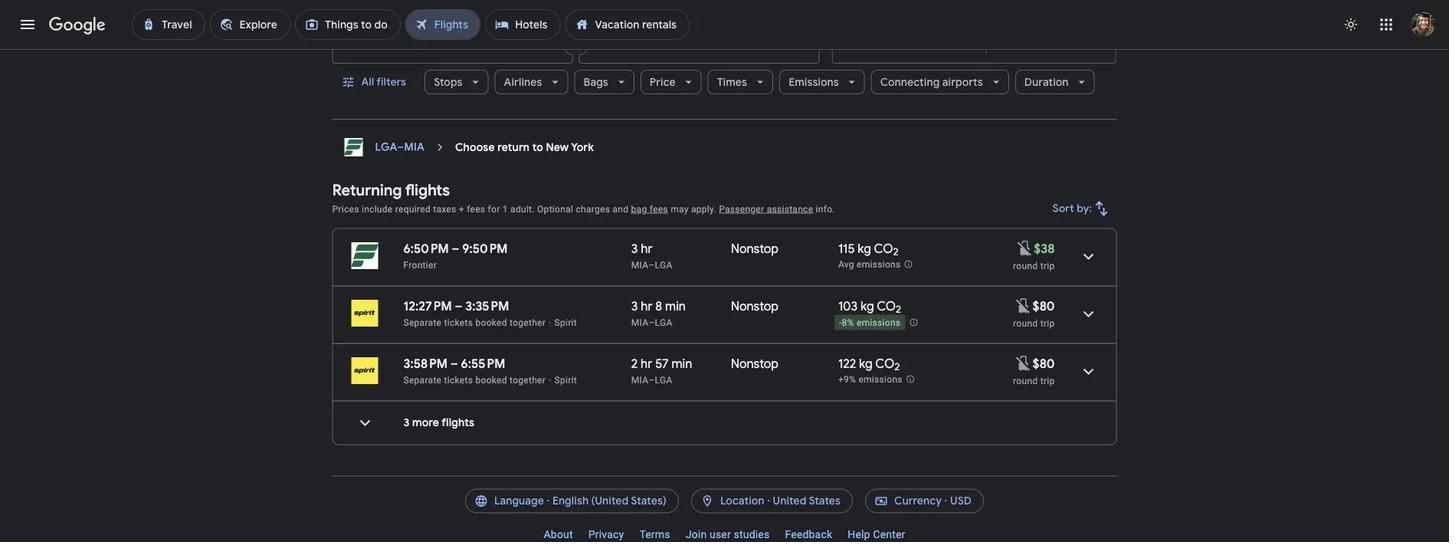 Task type: locate. For each thing, give the bounding box(es) containing it.
hr down bag fees 'button' at top left
[[641, 241, 653, 257]]

3 inside 3 hr 8 min mia – lga
[[632, 299, 638, 314]]

join user studies
[[686, 529, 770, 541]]

80 us dollars text field for 103
[[1033, 299, 1055, 314]]

stops
[[434, 76, 463, 89]]

0 vertical spatial min
[[666, 299, 686, 314]]

tickets for 6:55 pm
[[444, 375, 473, 386]]

2 hr from the top
[[641, 299, 653, 314]]

kg up +9% emissions
[[860, 356, 873, 372]]

1 vertical spatial hr
[[641, 299, 653, 314]]

1 round from the top
[[1014, 261, 1038, 271]]

2 vertical spatial trip
[[1041, 376, 1055, 386]]

Return text field
[[999, 22, 1069, 63]]

round trip down $38 text field on the right top of the page
[[1014, 261, 1055, 271]]

york
[[571, 141, 594, 154]]

privacy link
[[581, 523, 632, 542]]

kg for 122
[[860, 356, 873, 372]]

80 us dollars text field for 122
[[1033, 356, 1055, 372]]

fees right bag
[[650, 204, 668, 215]]

optional
[[537, 204, 574, 215]]

2 round from the top
[[1014, 318, 1038, 329]]

– down total duration 2 hr 57 min. element
[[649, 375, 655, 386]]

1 vertical spatial this price for this flight doesn't include overhead bin access. if you need a carry-on bag, use the bags filter to update prices. image
[[1015, 354, 1033, 373]]

3 left '8'
[[632, 299, 638, 314]]

change appearance image
[[1333, 6, 1370, 43]]

-
[[839, 318, 842, 329]]

round for 122
[[1014, 376, 1038, 386]]

spirit for 3:35 pm
[[555, 317, 577, 328]]

2 up 'avg emissions'
[[894, 246, 899, 259]]

separate tickets booked together down arrival time: 3:35 pm. text box
[[404, 317, 546, 328]]

0 vertical spatial this price for this flight doesn't include overhead bin access. if you need a carry-on bag, use the bags filter to update prices. image
[[1016, 239, 1035, 258]]

2 nonstop flight. element from the top
[[731, 299, 779, 317]]

1 round trip from the top
[[1014, 261, 1055, 271]]

co for 115
[[874, 241, 894, 257]]

1 $80 from the top
[[1033, 299, 1055, 314]]

6:50 pm – 9:50 pm frontier
[[404, 241, 508, 271]]

separate
[[404, 317, 442, 328], [404, 375, 442, 386]]

co for 103
[[877, 299, 896, 314]]

1 separate tickets booked together. this trip includes tickets from multiple airlines. missed connections may be protected by gotogate.. element from the top
[[404, 317, 546, 328]]

co for 122
[[876, 356, 895, 372]]

co inside 103 kg co 2
[[877, 299, 896, 314]]

lga down '8'
[[655, 317, 673, 328]]

3 trip from the top
[[1041, 376, 1055, 386]]

lga down 57
[[655, 375, 673, 386]]

2 trip from the top
[[1041, 318, 1055, 329]]

co up +9% emissions
[[876, 356, 895, 372]]

lga inside 3 hr mia – lga
[[655, 260, 673, 271]]

80 us dollars text field left flight details. leaves miami international airport at 3:58 pm on saturday, january 27 and arrives at laguardia airport at 6:55 pm on saturday, january 27. icon
[[1033, 356, 1055, 372]]

booked down arrival time: 3:35 pm. text box
[[476, 317, 507, 328]]

swap origin and destination. image
[[567, 33, 585, 52]]

0 vertical spatial together
[[510, 317, 546, 328]]

0 vertical spatial round trip
[[1014, 261, 1055, 271]]

returning flights main content
[[332, 132, 1117, 458]]

2 vertical spatial hr
[[641, 356, 653, 372]]

1 vertical spatial booked
[[476, 375, 507, 386]]

Departure time: 3:58 PM. text field
[[404, 356, 448, 372]]

1 vertical spatial round
[[1014, 318, 1038, 329]]

1 vertical spatial 3
[[632, 299, 638, 314]]

0 vertical spatial nonstop
[[731, 241, 779, 257]]

+9% emissions
[[839, 375, 903, 385]]

0 vertical spatial separate tickets booked together. this trip includes tickets from multiple airlines. missed connections may be protected by gotogate.. element
[[404, 317, 546, 328]]

filters
[[377, 76, 406, 89]]

1 separate from the top
[[404, 317, 442, 328]]

co up the -8% emissions
[[877, 299, 896, 314]]

1 vertical spatial separate tickets booked together. this trip includes tickets from multiple airlines. missed connections may be protected by gotogate.. element
[[404, 375, 546, 386]]

0 vertical spatial co
[[874, 241, 894, 257]]

tickets down the leaves miami international airport at 12:27 pm on saturday, january 27 and arrives at laguardia airport at 3:35 pm on saturday, january 27. element at left
[[444, 317, 473, 328]]

115
[[839, 241, 855, 257]]

mia inside 3 hr mia – lga
[[632, 260, 649, 271]]

3 for 3 hr
[[632, 241, 638, 257]]

0 vertical spatial nonstop flight. element
[[731, 241, 779, 259]]

2 together from the top
[[510, 375, 546, 386]]

connecting airports button
[[871, 64, 1010, 101]]

new
[[546, 141, 569, 154]]

2
[[894, 246, 899, 259], [896, 303, 902, 316], [632, 356, 638, 372], [895, 361, 900, 374]]

booked
[[476, 317, 507, 328], [476, 375, 507, 386]]

privacy
[[589, 529, 624, 541]]

for
[[488, 204, 500, 215]]

kg for 115
[[858, 241, 872, 257]]

trip for 103
[[1041, 318, 1055, 329]]

1 booked from the top
[[476, 317, 507, 328]]

emissions
[[857, 260, 901, 270], [857, 318, 901, 329], [859, 375, 903, 385]]

nonstop flight. element
[[731, 241, 779, 259], [731, 299, 779, 317], [731, 356, 779, 374]]

this price for this flight doesn't include overhead bin access. if you need a carry-on bag, use the bags filter to update prices. image up this price for this flight doesn't include overhead bin access. if you need a carry-on bag, use the bags filter to update prices. image
[[1016, 239, 1035, 258]]

Arrival time: 6:55 PM. text field
[[461, 356, 506, 372]]

airlines button
[[495, 64, 569, 101]]

0 vertical spatial 3
[[632, 241, 638, 257]]

min right 57
[[672, 356, 693, 372]]

8
[[656, 299, 663, 314]]

2 booked from the top
[[476, 375, 507, 386]]

1 together from the top
[[510, 317, 546, 328]]

fees right +
[[467, 204, 486, 215]]

1 vertical spatial 80 us dollars text field
[[1033, 356, 1055, 372]]

hr left '8'
[[641, 299, 653, 314]]

3:58 pm – 6:55 pm
[[404, 356, 506, 372]]

3 more flights
[[404, 416, 475, 430]]

80 us dollars text field left flight details. leaves miami international airport at 12:27 pm on saturday, january 27 and arrives at laguardia airport at 3:35 pm on saturday, january 27. image
[[1033, 299, 1055, 314]]

80 US dollars text field
[[1033, 299, 1055, 314], [1033, 356, 1055, 372]]

1 vertical spatial spirit
[[555, 375, 577, 386]]

mia down total duration 2 hr 57 min. element
[[632, 375, 649, 386]]

lga inside 3 hr 8 min mia – lga
[[655, 317, 673, 328]]

mia down total duration 3 hr 8 min. element
[[632, 317, 649, 328]]

times
[[717, 76, 748, 89]]

nonstop for 2 hr 57 min
[[731, 356, 779, 372]]

fees
[[467, 204, 486, 215], [650, 204, 668, 215]]

2 vertical spatial co
[[876, 356, 895, 372]]

Arrival time: 9:50 PM. text field
[[463, 241, 508, 257]]

2 separate from the top
[[404, 375, 442, 386]]

co up 'avg emissions'
[[874, 241, 894, 257]]

currency
[[895, 495, 942, 508]]

$80 left flight details. leaves miami international airport at 3:58 pm on saturday, january 27 and arrives at laguardia airport at 6:55 pm on saturday, january 27. icon
[[1033, 356, 1055, 372]]

emissions down 103 kg co 2
[[857, 318, 901, 329]]

3 round trip from the top
[[1014, 376, 1055, 386]]

flights
[[405, 181, 450, 200], [442, 416, 475, 430]]

sort
[[1053, 202, 1075, 216]]

to
[[533, 141, 543, 154]]

2 up the -8% emissions
[[896, 303, 902, 316]]

1 vertical spatial kg
[[861, 299, 875, 314]]

separate tickets booked together for 6:55 pm
[[404, 375, 546, 386]]

more
[[412, 416, 439, 430]]

3 down bag
[[632, 241, 638, 257]]

leaves miami international airport at 3:58 pm on saturday, january 27 and arrives at laguardia airport at 6:55 pm on saturday, january 27. element
[[404, 356, 506, 372]]

1 vertical spatial round trip
[[1014, 318, 1055, 329]]

0 horizontal spatial fees
[[467, 204, 486, 215]]

min for 3 hr 8 min
[[666, 299, 686, 314]]

spirit
[[555, 317, 577, 328], [555, 375, 577, 386]]

assistance
[[767, 204, 814, 215]]

flight details. leaves miami international airport at 6:50 pm on saturday, january 27 and arrives at laguardia airport at 9:50 pm on saturday, january 27. image
[[1071, 238, 1107, 275]]

separate tickets booked together. this trip includes tickets from multiple airlines. missed connections may be protected by gotogate.. element down arrival time: 3:35 pm. text box
[[404, 317, 546, 328]]

mia down total duration 3 hr. element at the top of the page
[[632, 260, 649, 271]]

mia inside 3 hr 8 min mia – lga
[[632, 317, 649, 328]]

1 vertical spatial trip
[[1041, 318, 1055, 329]]

trip for 115
[[1041, 261, 1055, 271]]

separate tickets booked together for 3:35 pm
[[404, 317, 546, 328]]

bags
[[584, 76, 609, 89]]

min inside 3 hr 8 min mia – lga
[[666, 299, 686, 314]]

1 vertical spatial $80
[[1033, 356, 1055, 372]]

trip left flight details. leaves miami international airport at 3:58 pm on saturday, january 27 and arrives at laguardia airport at 6:55 pm on saturday, january 27. icon
[[1041, 376, 1055, 386]]

Departure text field
[[869, 22, 940, 63]]

kg up 'avg emissions'
[[858, 241, 872, 257]]

hr left 57
[[641, 356, 653, 372]]

1 vertical spatial separate tickets booked together
[[404, 375, 546, 386]]

airports
[[943, 76, 984, 89]]

hr inside 3 hr 8 min mia – lga
[[641, 299, 653, 314]]

kg inside the 115 kg co 2
[[858, 241, 872, 257]]

0 vertical spatial 80 us dollars text field
[[1033, 299, 1055, 314]]

co
[[874, 241, 894, 257], [877, 299, 896, 314], [876, 356, 895, 372]]

3 nonstop from the top
[[731, 356, 779, 372]]

2 vertical spatial emissions
[[859, 375, 903, 385]]

2 vertical spatial nonstop flight. element
[[731, 356, 779, 374]]

1 vertical spatial separate
[[404, 375, 442, 386]]

round left flight details. leaves miami international airport at 3:58 pm on saturday, january 27 and arrives at laguardia airport at 6:55 pm on saturday, january 27. icon
[[1014, 376, 1038, 386]]

kg inside 122 kg co 2
[[860, 356, 873, 372]]

mia
[[404, 141, 425, 154], [632, 260, 649, 271], [632, 317, 649, 328], [632, 375, 649, 386]]

2 vertical spatial kg
[[860, 356, 873, 372]]

0 vertical spatial separate
[[404, 317, 442, 328]]

2 separate tickets booked together. this trip includes tickets from multiple airlines. missed connections may be protected by gotogate.. element from the top
[[404, 375, 546, 386]]

emissions
[[789, 76, 839, 89]]

main menu image
[[18, 15, 37, 34]]

Departure time: 6:50 PM. text field
[[404, 241, 449, 257]]

terms link
[[632, 523, 678, 542]]

– inside 2 hr 57 min mia – lga
[[649, 375, 655, 386]]

round trip left flight details. leaves miami international airport at 3:58 pm on saturday, january 27 and arrives at laguardia airport at 6:55 pm on saturday, january 27. icon
[[1014, 376, 1055, 386]]

2 inside 122 kg co 2
[[895, 361, 900, 374]]

this price for this flight doesn't include overhead bin access. if you need a carry-on bag, use the bags filter to update prices. image down this price for this flight doesn't include overhead bin access. if you need a carry-on bag, use the bags filter to update prices. image
[[1015, 354, 1033, 373]]

2 left 57
[[632, 356, 638, 372]]

1 vertical spatial tickets
[[444, 375, 473, 386]]

join
[[686, 529, 707, 541]]

this price for this flight doesn't include overhead bin access. if you need a carry-on bag, use the bags filter to update prices. image
[[1016, 239, 1035, 258], [1015, 354, 1033, 373]]

9:50 pm
[[463, 241, 508, 257]]

1 vertical spatial together
[[510, 375, 546, 386]]

trip left flight details. leaves miami international airport at 12:27 pm on saturday, january 27 and arrives at laguardia airport at 3:35 pm on saturday, january 27. image
[[1041, 318, 1055, 329]]

prices include required taxes + fees for 1 adult. optional charges and bag fees may apply. passenger assistance
[[332, 204, 814, 215]]

2 round trip from the top
[[1014, 318, 1055, 329]]

3 left more
[[404, 416, 410, 430]]

together
[[510, 317, 546, 328], [510, 375, 546, 386]]

– down total duration 3 hr. element at the top of the page
[[649, 260, 655, 271]]

0 vertical spatial booked
[[476, 317, 507, 328]]

0 vertical spatial $80
[[1033, 299, 1055, 314]]

3:58 pm
[[404, 356, 448, 372]]

3 hr from the top
[[641, 356, 653, 372]]

2 inside the 115 kg co 2
[[894, 246, 899, 259]]

1 separate tickets booked together from the top
[[404, 317, 546, 328]]

emissions down 122 kg co 2
[[859, 375, 903, 385]]

3 more flights image
[[347, 405, 384, 442]]

2 nonstop from the top
[[731, 299, 779, 314]]

– inside 6:50 pm – 9:50 pm frontier
[[452, 241, 460, 257]]

trip
[[1041, 261, 1055, 271], [1041, 318, 1055, 329], [1041, 376, 1055, 386]]

0 vertical spatial kg
[[858, 241, 872, 257]]

1 fees from the left
[[467, 204, 486, 215]]

2 up +9% emissions
[[895, 361, 900, 374]]

1 vertical spatial co
[[877, 299, 896, 314]]

2 separate tickets booked together from the top
[[404, 375, 546, 386]]

required
[[395, 204, 431, 215]]

booked for 3:35 pm
[[476, 317, 507, 328]]

user
[[710, 529, 731, 541]]

this price for this flight doesn't include overhead bin access. if you need a carry-on bag, use the bags filter to update prices. image
[[1015, 297, 1033, 315]]

1 80 us dollars text field from the top
[[1033, 299, 1055, 314]]

flights up required
[[405, 181, 450, 200]]

united states
[[773, 495, 841, 508]]

kg inside 103 kg co 2
[[861, 299, 875, 314]]

round down $38
[[1014, 261, 1038, 271]]

flights right more
[[442, 416, 475, 430]]

8%
[[842, 318, 855, 329]]

3 round from the top
[[1014, 376, 1038, 386]]

2 inside 103 kg co 2
[[896, 303, 902, 316]]

0 vertical spatial hr
[[641, 241, 653, 257]]

0 vertical spatial trip
[[1041, 261, 1055, 271]]

1 hr from the top
[[641, 241, 653, 257]]

None search field
[[332, 0, 1117, 120]]

– right departure time: 6:50 pm. text box
[[452, 241, 460, 257]]

– down total duration 3 hr 8 min. element
[[649, 317, 655, 328]]

1 horizontal spatial fees
[[650, 204, 668, 215]]

0 vertical spatial flights
[[405, 181, 450, 200]]

$80 left flight details. leaves miami international airport at 12:27 pm on saturday, january 27 and arrives at laguardia airport at 3:35 pm on saturday, january 27. image
[[1033, 299, 1055, 314]]

3 hr mia – lga
[[632, 241, 673, 271]]

nonstop for 3 hr 8 min
[[731, 299, 779, 314]]

round trip down this price for this flight doesn't include overhead bin access. if you need a carry-on bag, use the bags filter to update prices. image
[[1014, 318, 1055, 329]]

may
[[671, 204, 689, 215]]

tickets
[[444, 317, 473, 328], [444, 375, 473, 386]]

round
[[1014, 261, 1038, 271], [1014, 318, 1038, 329], [1014, 376, 1038, 386]]

all filters
[[361, 76, 406, 89]]

min inside 2 hr 57 min mia – lga
[[672, 356, 693, 372]]

2 $80 from the top
[[1033, 356, 1055, 372]]

6:50 pm
[[404, 241, 449, 257]]

Departure time: 12:27 PM. text field
[[404, 299, 452, 314]]

co inside 122 kg co 2
[[876, 356, 895, 372]]

2 for 103
[[896, 303, 902, 316]]

avg
[[839, 260, 855, 270]]

–
[[398, 141, 404, 154], [452, 241, 460, 257], [649, 260, 655, 271], [455, 299, 463, 314], [649, 317, 655, 328], [451, 356, 458, 372], [649, 375, 655, 386]]

separate tickets booked together. this trip includes tickets from multiple airlines. missed connections may be protected by gotogate.. element for 3:35 pm
[[404, 317, 546, 328]]

0 vertical spatial emissions
[[857, 260, 901, 270]]

1 vertical spatial nonstop
[[731, 299, 779, 314]]

separate tickets booked together. this trip includes tickets from multiple airlines. missed connections may be protected by gotogate.. element down 6:55 pm
[[404, 375, 546, 386]]

– inside 3 hr mia – lga
[[649, 260, 655, 271]]

2 vertical spatial nonstop
[[731, 356, 779, 372]]

prices
[[332, 204, 359, 215]]

0 vertical spatial separate tickets booked together
[[404, 317, 546, 328]]

2 vertical spatial round trip
[[1014, 376, 1055, 386]]

0 vertical spatial round
[[1014, 261, 1038, 271]]

1 nonstop flight. element from the top
[[731, 241, 779, 259]]

3 nonstop flight. element from the top
[[731, 356, 779, 374]]

lga down total duration 3 hr. element at the top of the page
[[655, 260, 673, 271]]

nonstop
[[731, 241, 779, 257], [731, 299, 779, 314], [731, 356, 779, 372]]

3 inside 3 hr mia – lga
[[632, 241, 638, 257]]

separate tickets booked together. this trip includes tickets from multiple airlines. missed connections may be protected by gotogate.. element for 6:55 pm
[[404, 375, 546, 386]]

2 vertical spatial round
[[1014, 376, 1038, 386]]

2 spirit from the top
[[555, 375, 577, 386]]

separate tickets booked together down 6:55 pm
[[404, 375, 546, 386]]

1 spirit from the top
[[555, 317, 577, 328]]

hr for 8
[[641, 299, 653, 314]]

-8% emissions
[[839, 318, 901, 329]]

trip down $38
[[1041, 261, 1055, 271]]

$80
[[1033, 299, 1055, 314], [1033, 356, 1055, 372]]

1 vertical spatial min
[[672, 356, 693, 372]]

separate for 12:27 pm
[[404, 317, 442, 328]]

leaves miami international airport at 6:50 pm on saturday, january 27 and arrives at laguardia airport at 9:50 pm on saturday, january 27. element
[[404, 241, 508, 257]]

1 trip from the top
[[1041, 261, 1055, 271]]

2 tickets from the top
[[444, 375, 473, 386]]

1 tickets from the top
[[444, 317, 473, 328]]

charges
[[576, 204, 610, 215]]

min right '8'
[[666, 299, 686, 314]]

1 vertical spatial nonstop flight. element
[[731, 299, 779, 317]]

return
[[498, 141, 530, 154]]

1 nonstop from the top
[[731, 241, 779, 257]]

trip for 122
[[1041, 376, 1055, 386]]

hr
[[641, 241, 653, 257], [641, 299, 653, 314], [641, 356, 653, 372]]

separate down 3:58 pm
[[404, 375, 442, 386]]

round down this price for this flight doesn't include overhead bin access. if you need a carry-on bag, use the bags filter to update prices. image
[[1014, 318, 1038, 329]]

round trip for 103
[[1014, 318, 1055, 329]]

co inside the 115 kg co 2
[[874, 241, 894, 257]]

help
[[848, 529, 871, 541]]

– inside 3 hr 8 min mia – lga
[[649, 317, 655, 328]]

38 US dollars text field
[[1035, 241, 1055, 257]]

2 for 122
[[895, 361, 900, 374]]

emissions down the 115 kg co 2
[[857, 260, 901, 270]]

hr inside 3 hr mia – lga
[[641, 241, 653, 257]]

price button
[[641, 64, 702, 101]]

0 vertical spatial spirit
[[555, 317, 577, 328]]

separate down 12:27 pm on the bottom left of the page
[[404, 317, 442, 328]]

separate tickets booked together. this trip includes tickets from multiple airlines. missed connections may be protected by gotogate.. element
[[404, 317, 546, 328], [404, 375, 546, 386]]

round trip
[[1014, 261, 1055, 271], [1014, 318, 1055, 329], [1014, 376, 1055, 386]]

$38
[[1035, 241, 1055, 257]]

booked down 6:55 pm
[[476, 375, 507, 386]]

kg up the -8% emissions
[[861, 299, 875, 314]]

tickets down leaves miami international airport at 3:58 pm on saturday, january 27 and arrives at laguardia airport at 6:55 pm on saturday, january 27. element
[[444, 375, 473, 386]]

2 80 us dollars text field from the top
[[1033, 356, 1055, 372]]

0 vertical spatial tickets
[[444, 317, 473, 328]]

avg emissions
[[839, 260, 901, 270]]

hr inside 2 hr 57 min mia – lga
[[641, 356, 653, 372]]

bag
[[631, 204, 647, 215]]



Task type: vqa. For each thing, say whether or not it's contained in the screenshot.
the 6:55 PM
yes



Task type: describe. For each thing, give the bounding box(es) containing it.
bags button
[[575, 64, 635, 101]]

flight details. leaves miami international airport at 3:58 pm on saturday, january 27 and arrives at laguardia airport at 6:55 pm on saturday, january 27. image
[[1071, 353, 1107, 390]]

2 inside 2 hr 57 min mia – lga
[[632, 356, 638, 372]]

booked for 6:55 pm
[[476, 375, 507, 386]]

nonstop flight. element for 3 hr
[[731, 241, 779, 259]]

airlines
[[504, 76, 542, 89]]

english
[[553, 495, 589, 508]]

feedback link
[[778, 523, 840, 542]]

separate for 3:58 pm
[[404, 375, 442, 386]]

sort by: button
[[1047, 191, 1117, 227]]

3 for 3 hr 8 min
[[632, 299, 638, 314]]

2 vertical spatial 3
[[404, 416, 410, 430]]

by:
[[1077, 202, 1093, 216]]

total duration 2 hr 57 min. element
[[632, 356, 731, 374]]

lga up returning flights
[[375, 141, 398, 154]]

$80 for 103
[[1033, 299, 1055, 314]]

none search field containing all filters
[[332, 0, 1117, 120]]

nonstop for 3 hr
[[731, 241, 779, 257]]

all
[[361, 76, 374, 89]]

help center link
[[840, 523, 914, 542]]

this price for this flight doesn't include overhead bin access. if you need a carry-on bag, use the bags filter to update prices. image for $80
[[1015, 354, 1033, 373]]

hr for mia
[[641, 241, 653, 257]]

total duration 3 hr. element
[[632, 241, 731, 259]]

returning flights
[[332, 181, 450, 200]]

lga inside 2 hr 57 min mia – lga
[[655, 375, 673, 386]]

kg for 103
[[861, 299, 875, 314]]

join user studies link
[[678, 523, 778, 542]]

Arrival time: 3:35 PM. text field
[[466, 299, 509, 314]]

united
[[773, 495, 807, 508]]

center
[[873, 529, 906, 541]]

duration button
[[1016, 64, 1095, 101]]

all filters button
[[332, 64, 419, 101]]

apply.
[[691, 204, 717, 215]]

connecting airports
[[881, 76, 984, 89]]

115 kg co 2
[[839, 241, 899, 259]]

round trip for 122
[[1014, 376, 1055, 386]]

2 hr 57 min mia – lga
[[632, 356, 693, 386]]

language
[[494, 495, 544, 508]]

1
[[503, 204, 508, 215]]

stops button
[[425, 64, 489, 101]]

emissions for 122
[[859, 375, 903, 385]]

usd
[[951, 495, 972, 508]]

times button
[[708, 64, 774, 101]]

states)
[[631, 495, 667, 508]]

nonstop flight. element for 2 hr 57 min
[[731, 356, 779, 374]]

lga – mia
[[375, 141, 425, 154]]

location
[[721, 495, 765, 508]]

6:55 pm
[[461, 356, 506, 372]]

flight details. leaves miami international airport at 12:27 pm on saturday, january 27 and arrives at laguardia airport at 3:35 pm on saturday, january 27. image
[[1071, 296, 1107, 333]]

duration
[[1025, 76, 1069, 89]]

include
[[362, 204, 393, 215]]

– right departure time: 3:58 pm. 'text field'
[[451, 356, 458, 372]]

$80 for 122
[[1033, 356, 1055, 372]]

12:27 pm – 3:35 pm
[[404, 299, 509, 314]]

price
[[650, 76, 676, 89]]

terms
[[640, 529, 671, 541]]

round trip for 115
[[1014, 261, 1055, 271]]

(united
[[592, 495, 629, 508]]

spirit for 6:55 pm
[[555, 375, 577, 386]]

connecting
[[881, 76, 940, 89]]

choose
[[455, 141, 495, 154]]

states
[[809, 495, 841, 508]]

round for 103
[[1014, 318, 1038, 329]]

about link
[[536, 523, 581, 542]]

total duration 3 hr 8 min. element
[[632, 299, 731, 317]]

tickets for 3:35 pm
[[444, 317, 473, 328]]

mia up returning flights
[[404, 141, 425, 154]]

together for 3:35 pm
[[510, 317, 546, 328]]

– up returning flights
[[398, 141, 404, 154]]

emissions for 115
[[857, 260, 901, 270]]

3:35 pm
[[466, 299, 509, 314]]

bag fees button
[[631, 204, 668, 215]]

choose return to new york
[[455, 141, 594, 154]]

122 kg co 2
[[839, 356, 900, 374]]

2 fees from the left
[[650, 204, 668, 215]]

round for 115
[[1014, 261, 1038, 271]]

1 vertical spatial flights
[[442, 416, 475, 430]]

english (united states)
[[553, 495, 667, 508]]

and
[[613, 204, 629, 215]]

min for 2 hr 57 min
[[672, 356, 693, 372]]

103
[[839, 299, 858, 314]]

+9%
[[839, 375, 856, 385]]

studies
[[734, 529, 770, 541]]

adult.
[[511, 204, 535, 215]]

– left arrival time: 3:35 pm. text box
[[455, 299, 463, 314]]

hr for 57
[[641, 356, 653, 372]]

leaves miami international airport at 12:27 pm on saturday, january 27 and arrives at laguardia airport at 3:35 pm on saturday, january 27. element
[[404, 299, 509, 314]]

returning
[[332, 181, 402, 200]]

passenger
[[719, 204, 765, 215]]

feedback
[[785, 529, 833, 541]]

this price for this flight doesn't include overhead bin access. if you need a carry-on bag, use the bags filter to update prices. image for $38
[[1016, 239, 1035, 258]]

103 kg co 2
[[839, 299, 902, 316]]

help center
[[848, 529, 906, 541]]

+
[[459, 204, 465, 215]]

emissions button
[[780, 64, 865, 101]]

3 hr 8 min mia – lga
[[632, 299, 686, 328]]

mia inside 2 hr 57 min mia – lga
[[632, 375, 649, 386]]

2 for 115
[[894, 246, 899, 259]]

57
[[656, 356, 669, 372]]

together for 6:55 pm
[[510, 375, 546, 386]]

12:27 pm
[[404, 299, 452, 314]]

1 vertical spatial emissions
[[857, 318, 901, 329]]

nonstop flight. element for 3 hr 8 min
[[731, 299, 779, 317]]

sort by:
[[1053, 202, 1093, 216]]

frontier
[[404, 260, 437, 271]]

taxes
[[433, 204, 457, 215]]



